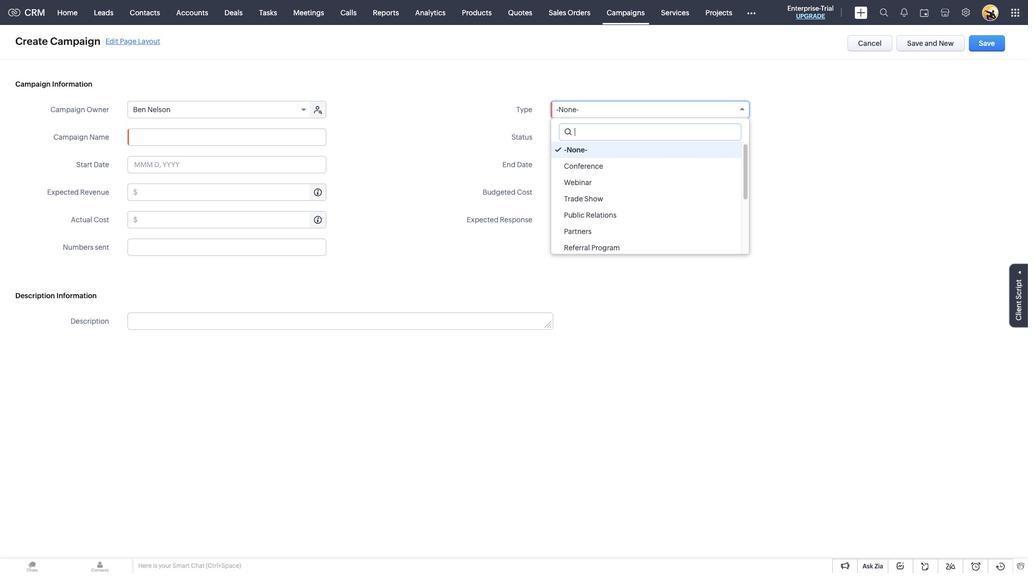 Task type: describe. For each thing, give the bounding box(es) containing it.
save and new
[[907, 39, 954, 47]]

numbers sent
[[63, 243, 109, 251]]

-none- inside option
[[564, 146, 588, 154]]

page
[[120, 37, 136, 45]]

meetings
[[293, 8, 324, 17]]

campaign for campaign information
[[15, 80, 51, 88]]

ben
[[133, 106, 146, 114]]

client
[[1015, 301, 1023, 321]]

deals
[[225, 8, 243, 17]]

contacts
[[130, 8, 160, 17]]

expected revenue
[[47, 188, 109, 196]]

chat
[[191, 562, 205, 570]]

create menu element
[[849, 0, 874, 25]]

save for save and new
[[907, 39, 923, 47]]

-none- option
[[551, 142, 741, 158]]

nelson
[[147, 106, 171, 114]]

save and new button
[[897, 35, 965, 52]]

products link
[[454, 0, 500, 25]]

MMM D, YYYY text field
[[127, 156, 326, 173]]

home link
[[49, 0, 86, 25]]

smart
[[173, 562, 190, 570]]

$ for cost
[[133, 216, 138, 224]]

save button
[[969, 35, 1005, 52]]

crm link
[[8, 7, 45, 18]]

projects
[[706, 8, 732, 17]]

- inside -none- option
[[564, 146, 567, 154]]

cost for actual cost
[[94, 216, 109, 224]]

zia
[[875, 563, 883, 570]]

crm
[[24, 7, 45, 18]]

chats image
[[0, 559, 64, 573]]

public relations
[[564, 211, 617, 219]]

start date
[[76, 161, 109, 169]]

layout
[[138, 37, 160, 45]]

Other Modules field
[[741, 4, 762, 21]]

orders
[[568, 8, 590, 17]]

Ben Nelson field
[[128, 101, 311, 118]]

webinar option
[[551, 174, 741, 191]]

here is your smart chat (ctrl+space)
[[138, 562, 241, 570]]

trade show
[[564, 195, 603, 203]]

projects link
[[697, 0, 741, 25]]

deals link
[[216, 0, 251, 25]]

conference
[[564, 162, 603, 170]]

client script
[[1015, 280, 1023, 321]]

numbers
[[63, 243, 93, 251]]

start
[[76, 161, 92, 169]]

sent
[[95, 243, 109, 251]]

ask
[[863, 563, 873, 570]]

description for description
[[71, 317, 109, 325]]

budgeted
[[483, 188, 516, 196]]

tasks
[[259, 8, 277, 17]]

relations
[[586, 211, 617, 219]]

accounts
[[176, 8, 208, 17]]

create
[[15, 35, 48, 47]]

webinar
[[564, 178, 592, 187]]

response
[[500, 216, 532, 224]]

$ for revenue
[[133, 188, 138, 196]]

referral program
[[564, 244, 620, 252]]

script
[[1015, 280, 1023, 300]]

status
[[511, 133, 532, 141]]

description for description information
[[15, 292, 55, 300]]

show
[[584, 195, 603, 203]]

referral program option
[[551, 240, 741, 256]]

leads
[[94, 8, 114, 17]]

upgrade
[[796, 13, 825, 20]]

edit
[[106, 37, 118, 45]]

expected for expected response
[[467, 216, 498, 224]]

search image
[[880, 8, 888, 17]]

campaign owner
[[50, 106, 109, 114]]

analytics
[[415, 8, 446, 17]]

campaigns
[[607, 8, 645, 17]]

trial
[[821, 5, 834, 12]]

analytics link
[[407, 0, 454, 25]]

actual
[[71, 216, 92, 224]]

expected response
[[467, 216, 532, 224]]

signals image
[[901, 8, 908, 17]]



Task type: vqa. For each thing, say whether or not it's contained in the screenshot.
bottom 24
no



Task type: locate. For each thing, give the bounding box(es) containing it.
partners option
[[551, 223, 741, 240]]

0 vertical spatial none-
[[559, 106, 579, 114]]

campaigns link
[[599, 0, 653, 25]]

1 save from the left
[[907, 39, 923, 47]]

expected for expected revenue
[[47, 188, 79, 196]]

1 vertical spatial $
[[133, 216, 138, 224]]

services link
[[653, 0, 697, 25]]

1 vertical spatial -
[[564, 146, 567, 154]]

sales orders
[[549, 8, 590, 17]]

1 horizontal spatial save
[[979, 39, 995, 47]]

ask zia
[[863, 563, 883, 570]]

0 horizontal spatial cost
[[94, 216, 109, 224]]

sales orders link
[[541, 0, 599, 25]]

none- inside option
[[567, 146, 588, 154]]

0 vertical spatial expected
[[47, 188, 79, 196]]

1 horizontal spatial expected
[[467, 216, 498, 224]]

- up conference
[[564, 146, 567, 154]]

tasks link
[[251, 0, 285, 25]]

revenue
[[80, 188, 109, 196]]

MMM D, YYYY text field
[[551, 156, 750, 173]]

information up campaign owner
[[52, 80, 92, 88]]

description
[[15, 292, 55, 300], [71, 317, 109, 325]]

calls link
[[332, 0, 365, 25]]

public relations option
[[551, 207, 741, 223]]

trade
[[564, 195, 583, 203]]

leads link
[[86, 0, 122, 25]]

1 $ from the top
[[133, 188, 138, 196]]

quotes link
[[500, 0, 541, 25]]

name
[[89, 133, 109, 141]]

1 vertical spatial information
[[56, 292, 97, 300]]

edit page layout link
[[106, 37, 160, 45]]

$ right actual cost
[[133, 216, 138, 224]]

0 vertical spatial -
[[556, 106, 559, 114]]

reports link
[[365, 0, 407, 25]]

new
[[939, 39, 954, 47]]

None text field
[[559, 124, 741, 140], [127, 129, 326, 146], [139, 184, 326, 200], [562, 184, 749, 200], [139, 212, 326, 228], [127, 239, 326, 256], [559, 124, 741, 140], [127, 129, 326, 146], [139, 184, 326, 200], [562, 184, 749, 200], [139, 212, 326, 228], [127, 239, 326, 256]]

cancel button
[[847, 35, 892, 52]]

save for save
[[979, 39, 995, 47]]

none-
[[559, 106, 579, 114], [567, 146, 588, 154]]

-
[[556, 106, 559, 114], [564, 146, 567, 154]]

enterprise-
[[787, 5, 821, 12]]

profile image
[[982, 4, 999, 21]]

campaign name
[[53, 133, 109, 141]]

0 vertical spatial cost
[[517, 188, 532, 196]]

campaign for campaign name
[[53, 133, 88, 141]]

conference option
[[551, 158, 741, 174]]

cost right budgeted
[[517, 188, 532, 196]]

date
[[94, 161, 109, 169], [517, 161, 532, 169]]

2 save from the left
[[979, 39, 995, 47]]

1 horizontal spatial -
[[564, 146, 567, 154]]

-None- field
[[551, 101, 750, 118]]

cancel
[[858, 39, 882, 47]]

1 horizontal spatial date
[[517, 161, 532, 169]]

home
[[57, 8, 78, 17]]

-none- up conference
[[564, 146, 588, 154]]

campaign down create
[[15, 80, 51, 88]]

expected down budgeted
[[467, 216, 498, 224]]

campaign
[[50, 35, 100, 47], [15, 80, 51, 88], [50, 106, 85, 114], [53, 133, 88, 141]]

campaign left name
[[53, 133, 88, 141]]

cost for budgeted cost
[[517, 188, 532, 196]]

0 vertical spatial -none-
[[556, 106, 579, 114]]

actual cost
[[71, 216, 109, 224]]

date for end date
[[517, 161, 532, 169]]

campaign down home
[[50, 35, 100, 47]]

information down 'numbers'
[[56, 292, 97, 300]]

information for description information
[[56, 292, 97, 300]]

partners
[[564, 227, 592, 236]]

1 horizontal spatial cost
[[517, 188, 532, 196]]

information for campaign information
[[52, 80, 92, 88]]

trade show option
[[551, 191, 741, 207]]

owner
[[87, 106, 109, 114]]

1 vertical spatial -none-
[[564, 146, 588, 154]]

reports
[[373, 8, 399, 17]]

information
[[52, 80, 92, 88], [56, 292, 97, 300]]

0 vertical spatial $
[[133, 188, 138, 196]]

end date
[[502, 161, 532, 169]]

-none- right type
[[556, 106, 579, 114]]

$
[[133, 188, 138, 196], [133, 216, 138, 224]]

enterprise-trial upgrade
[[787, 5, 834, 20]]

1 vertical spatial description
[[71, 317, 109, 325]]

save left and
[[907, 39, 923, 47]]

description information
[[15, 292, 97, 300]]

services
[[661, 8, 689, 17]]

budgeted cost
[[483, 188, 532, 196]]

signals element
[[894, 0, 914, 25]]

1 date from the left
[[94, 161, 109, 169]]

None text field
[[551, 211, 750, 228], [128, 313, 553, 329], [551, 211, 750, 228], [128, 313, 553, 329]]

cost right actual
[[94, 216, 109, 224]]

date for start date
[[94, 161, 109, 169]]

list box containing -none-
[[551, 142, 749, 256]]

create campaign edit page layout
[[15, 35, 160, 47]]

profile element
[[976, 0, 1005, 25]]

calendar image
[[920, 8, 929, 17]]

save down profile image
[[979, 39, 995, 47]]

1 vertical spatial cost
[[94, 216, 109, 224]]

sales
[[549, 8, 566, 17]]

list box
[[551, 142, 749, 256]]

here
[[138, 562, 152, 570]]

program
[[591, 244, 620, 252]]

date right start
[[94, 161, 109, 169]]

1 horizontal spatial description
[[71, 317, 109, 325]]

your
[[159, 562, 171, 570]]

and
[[925, 39, 937, 47]]

2 $ from the top
[[133, 216, 138, 224]]

expected left revenue
[[47, 188, 79, 196]]

- inside the '-none-' field
[[556, 106, 559, 114]]

$ right revenue
[[133, 188, 138, 196]]

-none-
[[556, 106, 579, 114], [564, 146, 588, 154]]

contacts link
[[122, 0, 168, 25]]

type
[[516, 106, 532, 114]]

0 vertical spatial description
[[15, 292, 55, 300]]

campaign down the campaign information
[[50, 106, 85, 114]]

referral
[[564, 244, 590, 252]]

public
[[564, 211, 585, 219]]

none- right type
[[559, 106, 579, 114]]

ben nelson
[[133, 106, 171, 114]]

products
[[462, 8, 492, 17]]

-none- inside field
[[556, 106, 579, 114]]

search element
[[874, 0, 894, 25]]

0 horizontal spatial expected
[[47, 188, 79, 196]]

calls
[[341, 8, 357, 17]]

1 vertical spatial expected
[[467, 216, 498, 224]]

create menu image
[[855, 6, 867, 19]]

0 horizontal spatial date
[[94, 161, 109, 169]]

save
[[907, 39, 923, 47], [979, 39, 995, 47]]

(ctrl+space)
[[206, 562, 241, 570]]

date right end
[[517, 161, 532, 169]]

0 horizontal spatial -
[[556, 106, 559, 114]]

0 vertical spatial information
[[52, 80, 92, 88]]

none- inside field
[[559, 106, 579, 114]]

cost
[[517, 188, 532, 196], [94, 216, 109, 224]]

is
[[153, 562, 157, 570]]

0 horizontal spatial description
[[15, 292, 55, 300]]

- right type
[[556, 106, 559, 114]]

accounts link
[[168, 0, 216, 25]]

campaign for campaign owner
[[50, 106, 85, 114]]

2 date from the left
[[517, 161, 532, 169]]

1 vertical spatial none-
[[567, 146, 588, 154]]

contacts image
[[68, 559, 132, 573]]

0 horizontal spatial save
[[907, 39, 923, 47]]

end
[[502, 161, 515, 169]]

campaign information
[[15, 80, 92, 88]]

none- up conference
[[567, 146, 588, 154]]

quotes
[[508, 8, 532, 17]]

meetings link
[[285, 0, 332, 25]]



